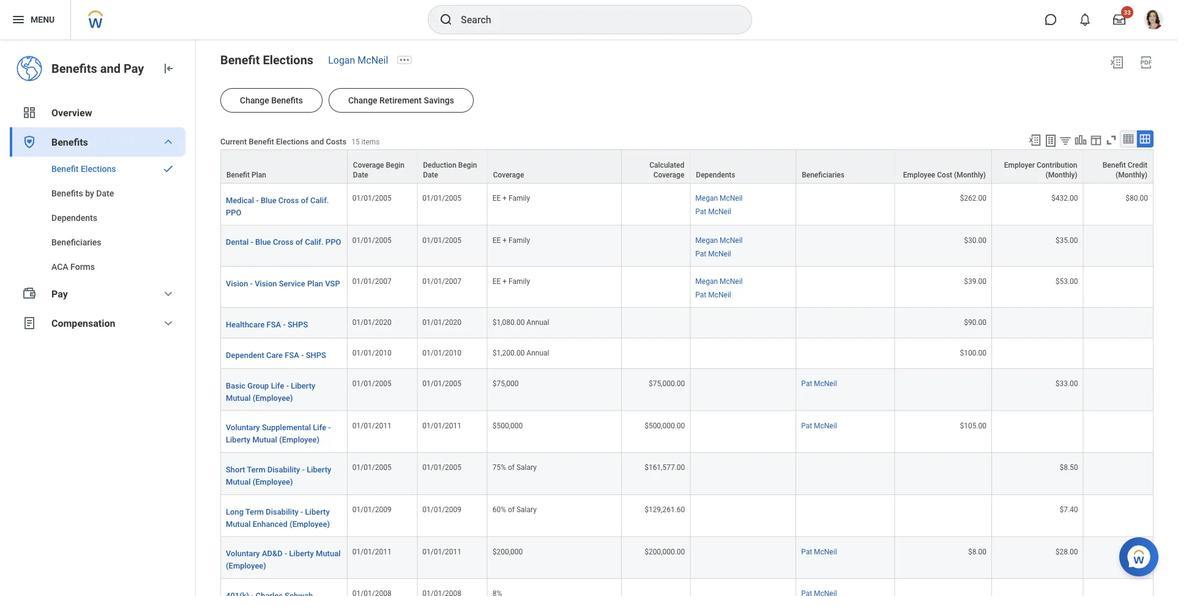 Task type: locate. For each thing, give the bounding box(es) containing it.
ee inside the vision - vision service plan vsp row
[[493, 277, 501, 286]]

change
[[240, 95, 269, 105], [348, 95, 377, 105]]

ee + family for dental - blue cross of calif. ppo
[[493, 236, 530, 245]]

life for group
[[271, 381, 284, 390]]

plan up medical at left
[[252, 171, 266, 179]]

megan mcneil link down medical - blue cross of calif. ppo row
[[696, 234, 743, 245]]

items selected list up healthcare fsa - shps row
[[696, 275, 762, 300]]

beneficiaries for the beneficiaries link
[[51, 237, 101, 247]]

0 vertical spatial chevron down small image
[[161, 135, 176, 149]]

disability down voluntary supplemental life - liberty mutual  (employee) on the bottom left of the page
[[267, 465, 300, 474]]

items selected list inside the vision - vision service plan vsp row
[[696, 275, 762, 300]]

calculated coverage button
[[622, 150, 690, 183]]

1 horizontal spatial 01/01/2007
[[423, 277, 462, 286]]

(monthly) inside employer contribution (monthly)
[[1046, 171, 1078, 179]]

1 vertical spatial fsa
[[285, 350, 299, 360]]

cross down benefit plan popup button
[[278, 196, 299, 205]]

aca
[[51, 262, 68, 272]]

short
[[226, 465, 245, 474]]

date for deduction begin date
[[423, 171, 438, 179]]

export to excel image for current benefit elections and costs
[[1028, 133, 1042, 147]]

- down short term disability - liberty mutual  (employee) link
[[301, 507, 303, 516]]

1 horizontal spatial 01/01/2009
[[423, 506, 462, 514]]

employer contribution (monthly) button
[[992, 150, 1083, 183]]

benefit inside benefit credit (monthly)
[[1103, 161, 1126, 170]]

1 + from the top
[[503, 194, 507, 203]]

- right supplemental
[[328, 423, 331, 432]]

1 horizontal spatial export to excel image
[[1110, 55, 1125, 70]]

(monthly) for contribution
[[1046, 171, 1078, 179]]

2 annual from the top
[[527, 349, 549, 357]]

33 button
[[1106, 6, 1134, 33]]

blue inside medical - blue cross of calif. ppo
[[261, 196, 276, 205]]

1 megan mcneil from the top
[[696, 194, 743, 203]]

2 vertical spatial ee
[[493, 277, 501, 286]]

shps right care
[[306, 350, 326, 360]]

megan mcneil down dental - blue cross of calif. ppo row
[[696, 277, 743, 286]]

change retirement savings
[[348, 95, 454, 105]]

aca forms link
[[10, 255, 185, 279]]

date down the "deduction"
[[423, 171, 438, 179]]

disability inside long term disability - liberty mutual enhanced (employee)
[[266, 507, 299, 516]]

0 horizontal spatial 01/01/2007
[[353, 277, 392, 286]]

ee + family inside dental - blue cross of calif. ppo row
[[493, 236, 530, 245]]

- right ad&d
[[285, 549, 287, 558]]

pay down aca
[[51, 288, 68, 300]]

cross inside row
[[273, 238, 294, 247]]

blue for medical
[[261, 196, 276, 205]]

coverage down 'items'
[[353, 161, 384, 170]]

disability inside short term disability - liberty mutual  (employee)
[[267, 465, 300, 474]]

dependents up medical - blue cross of calif. ppo row
[[696, 171, 736, 179]]

1 begin from the left
[[386, 161, 405, 170]]

1 ee + family from the top
[[493, 194, 530, 203]]

expand/collapse chart image
[[1074, 133, 1088, 147]]

elections up benefits by date link
[[81, 164, 116, 174]]

0 vertical spatial voluntary
[[226, 423, 260, 432]]

(monthly) down credit
[[1116, 171, 1148, 179]]

calif. inside row
[[305, 238, 324, 247]]

and
[[100, 61, 121, 76], [311, 137, 324, 146]]

1 vertical spatial plan
[[307, 279, 323, 288]]

1 salary from the top
[[517, 464, 537, 472]]

0 vertical spatial term
[[247, 465, 266, 474]]

megan down medical - blue cross of calif. ppo row
[[696, 236, 718, 245]]

pat
[[696, 208, 707, 216], [696, 250, 707, 258], [696, 291, 707, 299], [801, 380, 812, 388], [801, 422, 812, 430], [801, 547, 812, 556]]

dental
[[226, 238, 249, 247]]

family for dental - blue cross of calif. ppo
[[509, 236, 530, 245]]

logan
[[328, 54, 355, 66]]

change up current
[[240, 95, 269, 105]]

3 ee from the top
[[493, 277, 501, 286]]

coverage down calculated
[[654, 171, 685, 179]]

benefit up benefits by date on the left top of page
[[51, 164, 79, 174]]

of inside medical - blue cross of calif. ppo
[[301, 196, 308, 205]]

megan inside medical - blue cross of calif. ppo row
[[696, 194, 718, 203]]

benefit plan
[[227, 171, 266, 179]]

liberty right ad&d
[[289, 549, 314, 558]]

pay left transformation import icon
[[124, 61, 144, 76]]

dependent care fsa - shps row
[[220, 339, 1154, 369]]

credit
[[1128, 161, 1148, 170]]

plan
[[252, 171, 266, 179], [307, 279, 323, 288]]

1 horizontal spatial life
[[313, 423, 326, 432]]

0 vertical spatial ee + family
[[493, 194, 530, 203]]

(employee) up long term disability - liberty mutual enhanced (employee)
[[253, 477, 293, 486]]

medical - blue cross of calif. ppo row
[[220, 184, 1154, 226]]

blue inside row
[[255, 238, 271, 247]]

family
[[509, 194, 530, 203], [509, 236, 530, 245], [509, 277, 530, 286]]

justify image
[[11, 12, 26, 27]]

2 salary from the top
[[517, 506, 537, 514]]

1 vertical spatial ppo
[[326, 238, 341, 247]]

3 items selected list from the top
[[696, 275, 762, 300]]

0 vertical spatial megan
[[696, 194, 718, 203]]

-
[[256, 196, 259, 205], [251, 238, 253, 247], [250, 279, 253, 288], [283, 320, 286, 329], [301, 350, 304, 360], [286, 381, 289, 390], [328, 423, 331, 432], [302, 465, 305, 474], [301, 507, 303, 516], [285, 549, 287, 558]]

mcneil
[[358, 54, 388, 66], [720, 194, 743, 203], [708, 208, 731, 216], [720, 236, 743, 245], [708, 250, 731, 258], [720, 277, 743, 286], [708, 291, 731, 299], [814, 380, 837, 388], [814, 422, 837, 430], [814, 547, 837, 556]]

benefits and pay element
[[51, 60, 151, 77]]

export to excel image left view printable version (pdf) image
[[1110, 55, 1125, 70]]

2 items selected list from the top
[[696, 234, 762, 259]]

benefit elections up benefits by date on the left top of page
[[51, 164, 116, 174]]

0 vertical spatial disability
[[267, 465, 300, 474]]

- up dependent care fsa - shps link on the bottom left of the page
[[283, 320, 286, 329]]

basic group life - liberty mutual  (employee) link
[[226, 379, 342, 402]]

$8.50
[[1060, 464, 1078, 472]]

+ inside dental - blue cross of calif. ppo row
[[503, 236, 507, 245]]

annual right $1,200.00
[[527, 349, 549, 357]]

1 vertical spatial shps
[[306, 350, 326, 360]]

ee + family inside medical - blue cross of calif. ppo row
[[493, 194, 530, 203]]

- right medical at left
[[256, 196, 259, 205]]

mutual down supplemental
[[252, 435, 277, 444]]

(monthly) inside benefit credit (monthly)
[[1116, 171, 1148, 179]]

megan mcneil for dental - blue cross of calif. ppo
[[696, 236, 743, 245]]

1 horizontal spatial and
[[311, 137, 324, 146]]

begin right the "deduction"
[[458, 161, 477, 170]]

disability for enhanced
[[266, 507, 299, 516]]

life right group
[[271, 381, 284, 390]]

life for supplemental
[[313, 423, 326, 432]]

items selected list for medical - blue cross of calif. ppo
[[696, 192, 762, 217]]

life inside the basic group life - liberty mutual  (employee)
[[271, 381, 284, 390]]

liberty for long term disability - liberty mutual enhanced (employee)
[[305, 507, 330, 516]]

dependent care fsa - shps link
[[226, 348, 326, 361]]

dependents inside popup button
[[696, 171, 736, 179]]

megan mcneil down medical - blue cross of calif. ppo row
[[696, 236, 743, 245]]

and inside "navigation pane" region
[[100, 61, 121, 76]]

1 ee from the top
[[493, 194, 501, 203]]

2 01/01/2020 from the left
[[423, 318, 462, 327]]

pay button
[[10, 279, 185, 309]]

ppo inside row
[[326, 238, 341, 247]]

1 horizontal spatial coverage
[[493, 171, 524, 179]]

0 vertical spatial salary
[[517, 464, 537, 472]]

Search Workday  search field
[[461, 6, 727, 33]]

1 row from the top
[[220, 149, 1154, 184]]

begin for deduction begin date
[[458, 161, 477, 170]]

mutual inside long term disability - liberty mutual enhanced (employee)
[[226, 519, 251, 528]]

1 vertical spatial beneficiaries
[[51, 237, 101, 247]]

search image
[[439, 12, 454, 27]]

long term disability - liberty mutual enhanced (employee) row
[[220, 495, 1154, 537]]

0 vertical spatial dependents
[[696, 171, 736, 179]]

1 vertical spatial calif.
[[305, 238, 324, 247]]

1 vertical spatial items selected list
[[696, 234, 762, 259]]

33
[[1124, 9, 1131, 16]]

date for coverage begin date
[[353, 171, 368, 179]]

$75,000.00
[[649, 380, 685, 388]]

2 horizontal spatial (monthly)
[[1116, 171, 1148, 179]]

2 vertical spatial elections
[[81, 164, 116, 174]]

liberty inside voluntary supplemental life - liberty mutual  (employee)
[[226, 435, 250, 444]]

of down medical - blue cross of calif. ppo link
[[296, 238, 303, 247]]

vision left service
[[255, 279, 277, 288]]

pat mcneil link
[[696, 205, 731, 216], [696, 247, 731, 258], [696, 288, 731, 299], [801, 377, 837, 388], [801, 419, 837, 430], [801, 545, 837, 556]]

benefit up medical at left
[[227, 171, 250, 179]]

costs
[[326, 137, 347, 146]]

export to excel image
[[1110, 55, 1125, 70], [1028, 133, 1042, 147]]

- left service
[[250, 279, 253, 288]]

plan inside row
[[307, 279, 323, 288]]

megan mcneil link down dental - blue cross of calif. ppo row
[[696, 275, 743, 286]]

menu
[[31, 14, 55, 25]]

liberty for voluntary supplemental life - liberty mutual  (employee)
[[226, 435, 250, 444]]

date inside "deduction begin date"
[[423, 171, 438, 179]]

megan mcneil link
[[696, 192, 743, 203], [696, 234, 743, 245], [696, 275, 743, 286]]

shps up dependent care fsa - shps link on the bottom left of the page
[[288, 320, 308, 329]]

1 megan from the top
[[696, 194, 718, 203]]

0 vertical spatial ee
[[493, 194, 501, 203]]

75% of salary
[[493, 464, 537, 472]]

term up enhanced on the bottom left of page
[[245, 507, 264, 516]]

- inside the basic group life - liberty mutual  (employee)
[[286, 381, 289, 390]]

1 vertical spatial blue
[[255, 238, 271, 247]]

liberty down voluntary supplemental life - liberty mutual  (employee) link
[[307, 465, 331, 474]]

(employee) right enhanced on the bottom left of page
[[290, 519, 330, 528]]

1 family from the top
[[509, 194, 530, 203]]

01/01/2020
[[353, 318, 392, 327], [423, 318, 462, 327]]

dependents inside benefits element
[[51, 213, 97, 223]]

coverage inside coverage begin date
[[353, 161, 384, 170]]

3 (monthly) from the left
[[1116, 171, 1148, 179]]

mutual right ad&d
[[316, 549, 341, 558]]

1 items selected list from the top
[[696, 192, 762, 217]]

2 megan mcneil from the top
[[696, 236, 743, 245]]

2 vertical spatial megan mcneil
[[696, 277, 743, 286]]

01/01/2010
[[353, 349, 392, 357], [423, 349, 462, 357]]

overview
[[51, 107, 92, 118]]

megan for dental - blue cross of calif. ppo
[[696, 236, 718, 245]]

1 vertical spatial voluntary
[[226, 549, 260, 558]]

calif. down benefit plan popup button
[[310, 196, 329, 205]]

0 vertical spatial +
[[503, 194, 507, 203]]

2 voluntary from the top
[[226, 549, 260, 558]]

megan down dental - blue cross of calif. ppo row
[[696, 277, 718, 286]]

ee + family for medical - blue cross of calif. ppo
[[493, 194, 530, 203]]

0 horizontal spatial date
[[96, 188, 114, 198]]

export to excel image left export to worksheets image
[[1028, 133, 1042, 147]]

liberty up the short at bottom left
[[226, 435, 250, 444]]

mutual down basic
[[226, 393, 251, 402]]

fsa inside row
[[267, 320, 281, 329]]

change for change retirement savings
[[348, 95, 377, 105]]

0 horizontal spatial pay
[[51, 288, 68, 300]]

0 vertical spatial megan mcneil link
[[696, 192, 743, 203]]

begin inside "deduction begin date"
[[458, 161, 477, 170]]

megan down dependents popup button
[[696, 194, 718, 203]]

dashboard image
[[22, 105, 37, 120]]

healthcare fsa - shps
[[226, 320, 308, 329]]

3 chevron down small image from the top
[[161, 316, 176, 331]]

voluntary inside voluntary ad&d - liberty mutual (employee)
[[226, 549, 260, 558]]

- inside medical - blue cross of calif. ppo
[[256, 196, 259, 205]]

- down voluntary supplemental life - liberty mutual  (employee) link
[[302, 465, 305, 474]]

(monthly) up $262.00
[[954, 171, 986, 179]]

1 horizontal spatial fsa
[[285, 350, 299, 360]]

annual for dependent care fsa - shps
[[527, 349, 549, 357]]

of down benefit plan popup button
[[301, 196, 308, 205]]

vision - vision service plan vsp
[[226, 279, 340, 288]]

begin inside coverage begin date
[[386, 161, 405, 170]]

0 horizontal spatial begin
[[386, 161, 405, 170]]

cross
[[278, 196, 299, 205], [273, 238, 294, 247]]

life inside voluntary supplemental life - liberty mutual  (employee)
[[313, 423, 326, 432]]

service
[[279, 279, 305, 288]]

annual
[[527, 318, 549, 327], [527, 349, 549, 357]]

ee inside dental - blue cross of calif. ppo row
[[493, 236, 501, 245]]

benefit credit (monthly)
[[1103, 161, 1148, 179]]

blue for dental
[[255, 238, 271, 247]]

dependents down benefits by date on the left top of page
[[51, 213, 97, 223]]

1 vertical spatial megan mcneil
[[696, 236, 743, 245]]

1 vertical spatial benefit elections
[[51, 164, 116, 174]]

1 horizontal spatial benefit elections
[[220, 53, 314, 67]]

fsa right care
[[285, 350, 299, 360]]

1 vision from the left
[[226, 279, 248, 288]]

and left costs
[[311, 137, 324, 146]]

medical
[[226, 196, 254, 205]]

1 horizontal spatial dependents
[[696, 171, 736, 179]]

0 horizontal spatial (monthly)
[[954, 171, 986, 179]]

liberty inside long term disability - liberty mutual enhanced (employee)
[[305, 507, 330, 516]]

liberty inside voluntary ad&d - liberty mutual (employee)
[[289, 549, 314, 558]]

calif. inside medical - blue cross of calif. ppo
[[310, 196, 329, 205]]

2 ee from the top
[[493, 236, 501, 245]]

beneficiaries inside beneficiaries popup button
[[802, 171, 845, 179]]

chevron down small image
[[161, 135, 176, 149], [161, 286, 176, 301], [161, 316, 176, 331]]

date down 15
[[353, 171, 368, 179]]

items selected list down dependents popup button
[[696, 192, 762, 217]]

1 horizontal spatial plan
[[307, 279, 323, 288]]

vision - vision service plan vsp row
[[220, 267, 1154, 308]]

2 + from the top
[[503, 236, 507, 245]]

ee + family inside the vision - vision service plan vsp row
[[493, 277, 530, 286]]

0 vertical spatial row
[[220, 149, 1154, 184]]

voluntary supplemental life - liberty mutual  (employee) row
[[220, 411, 1154, 453]]

dependent
[[226, 350, 264, 360]]

0 horizontal spatial benefit elections
[[51, 164, 116, 174]]

term inside long term disability - liberty mutual enhanced (employee)
[[245, 507, 264, 516]]

0 vertical spatial plan
[[252, 171, 266, 179]]

annual inside healthcare fsa - shps row
[[527, 318, 549, 327]]

beneficiaries inside the beneficiaries link
[[51, 237, 101, 247]]

1 megan mcneil link from the top
[[696, 192, 743, 203]]

0 vertical spatial megan mcneil
[[696, 194, 743, 203]]

benefits up overview
[[51, 61, 97, 76]]

1 horizontal spatial ppo
[[326, 238, 341, 247]]

dental - blue cross of calif. ppo
[[226, 238, 341, 247]]

elections inside benefits element
[[81, 164, 116, 174]]

plan left vsp at the top
[[307, 279, 323, 288]]

shps inside row
[[288, 320, 308, 329]]

salary inside short term disability - liberty mutual  (employee) row
[[517, 464, 537, 472]]

(employee) inside voluntary supplemental life - liberty mutual  (employee)
[[279, 435, 320, 444]]

(employee)
[[253, 393, 293, 402], [279, 435, 320, 444], [253, 477, 293, 486], [290, 519, 330, 528], [226, 561, 266, 570]]

calif. up service
[[305, 238, 324, 247]]

0 vertical spatial pay
[[124, 61, 144, 76]]

01/01/2007
[[353, 277, 392, 286], [423, 277, 462, 286]]

0 vertical spatial shps
[[288, 320, 308, 329]]

begin left the "deduction"
[[386, 161, 405, 170]]

family inside medical - blue cross of calif. ppo row
[[509, 194, 530, 203]]

forms
[[70, 262, 95, 272]]

megan inside the vision - vision service plan vsp row
[[696, 277, 718, 286]]

items selected list inside dental - blue cross of calif. ppo row
[[696, 234, 762, 259]]

dental - blue cross of calif. ppo link
[[226, 235, 341, 248]]

1 vertical spatial annual
[[527, 349, 549, 357]]

1 vertical spatial pay
[[51, 288, 68, 300]]

2 vertical spatial ee + family
[[493, 277, 530, 286]]

family inside dental - blue cross of calif. ppo row
[[509, 236, 530, 245]]

(employee) down ad&d
[[226, 561, 266, 570]]

benefit for benefit elections link
[[51, 164, 79, 174]]

megan mcneil for vision - vision service plan vsp
[[696, 277, 743, 286]]

3 family from the top
[[509, 277, 530, 286]]

0 horizontal spatial coverage
[[353, 161, 384, 170]]

retirement
[[380, 95, 422, 105]]

voluntary down basic
[[226, 423, 260, 432]]

basic
[[226, 381, 246, 390]]

2 megan from the top
[[696, 236, 718, 245]]

liberty for short term disability - liberty mutual  (employee)
[[307, 465, 331, 474]]

$1,200.00 annual
[[493, 349, 549, 357]]

0 horizontal spatial and
[[100, 61, 121, 76]]

0 vertical spatial blue
[[261, 196, 276, 205]]

1 vertical spatial life
[[313, 423, 326, 432]]

benefit elections up change benefits
[[220, 53, 314, 67]]

benefits up current benefit elections and costs 15 items
[[271, 95, 303, 105]]

1 vertical spatial +
[[503, 236, 507, 245]]

+ inside medical - blue cross of calif. ppo row
[[503, 194, 507, 203]]

1 chevron down small image from the top
[[161, 135, 176, 149]]

group
[[248, 381, 269, 390]]

1 vertical spatial salary
[[517, 506, 537, 514]]

coverage begin date
[[353, 161, 405, 179]]

(employee) down supplemental
[[279, 435, 320, 444]]

15
[[351, 137, 360, 146]]

salary right 60%
[[517, 506, 537, 514]]

2 change from the left
[[348, 95, 377, 105]]

megan
[[696, 194, 718, 203], [696, 236, 718, 245], [696, 277, 718, 286]]

voluntary ad&d - liberty mutual (employee) row
[[220, 537, 1154, 579]]

date right 'by' on the top left of the page
[[96, 188, 114, 198]]

2 vertical spatial megan mcneil link
[[696, 275, 743, 286]]

3 megan from the top
[[696, 277, 718, 286]]

blue right 'dental'
[[255, 238, 271, 247]]

transformation import image
[[161, 61, 176, 76]]

2 vertical spatial +
[[503, 277, 507, 286]]

mutual down long
[[226, 519, 251, 528]]

2 row from the top
[[220, 579, 1154, 596]]

3 megan mcneil from the top
[[696, 277, 743, 286]]

0 horizontal spatial 01/01/2010
[[353, 349, 392, 357]]

1 horizontal spatial beneficiaries
[[802, 171, 845, 179]]

1 voluntary from the top
[[226, 423, 260, 432]]

benefits for benefits
[[51, 136, 88, 148]]

1 vertical spatial term
[[245, 507, 264, 516]]

benefit elections
[[220, 53, 314, 67], [51, 164, 116, 174]]

1 horizontal spatial (monthly)
[[1046, 171, 1078, 179]]

ee inside medical - blue cross of calif. ppo row
[[493, 194, 501, 203]]

benefits by date link
[[10, 181, 185, 206]]

mutual inside voluntary supplemental life - liberty mutual  (employee)
[[252, 435, 277, 444]]

1 horizontal spatial date
[[353, 171, 368, 179]]

current benefit elections and costs 15 items
[[220, 137, 380, 146]]

75%
[[493, 464, 506, 472]]

ppo up vsp at the top
[[326, 238, 341, 247]]

1 vertical spatial megan mcneil link
[[696, 234, 743, 245]]

elections up change benefits
[[263, 53, 314, 67]]

liberty for basic group life - liberty mutual  (employee)
[[291, 381, 316, 390]]

0 vertical spatial export to excel image
[[1110, 55, 1125, 70]]

1 vertical spatial export to excel image
[[1028, 133, 1042, 147]]

megan mcneil down dependents popup button
[[696, 194, 743, 203]]

(employee) inside short term disability - liberty mutual  (employee)
[[253, 477, 293, 486]]

toolbar
[[1023, 130, 1154, 149]]

vision down 'dental'
[[226, 279, 248, 288]]

items selected list up the vision - vision service plan vsp row
[[696, 234, 762, 259]]

0 vertical spatial beneficiaries
[[802, 171, 845, 179]]

2 chevron down small image from the top
[[161, 286, 176, 301]]

benefit inside "navigation pane" region
[[51, 164, 79, 174]]

benefits left 'by' on the top left of the page
[[51, 188, 83, 198]]

2 vertical spatial megan
[[696, 277, 718, 286]]

salary inside long term disability - liberty mutual enhanced (employee) row
[[517, 506, 537, 514]]

1 horizontal spatial begin
[[458, 161, 477, 170]]

annual inside dependent care fsa - shps row
[[527, 349, 549, 357]]

megan mcneil link down dependents popup button
[[696, 192, 743, 203]]

export to worksheets image
[[1044, 133, 1058, 148]]

- right group
[[286, 381, 289, 390]]

of right 75%
[[508, 464, 515, 472]]

megan mcneil inside dental - blue cross of calif. ppo row
[[696, 236, 743, 245]]

benefits down overview
[[51, 136, 88, 148]]

change benefits
[[240, 95, 303, 105]]

enhanced
[[253, 519, 288, 528]]

cross inside medical - blue cross of calif. ppo
[[278, 196, 299, 205]]

0 horizontal spatial fsa
[[267, 320, 281, 329]]

2 begin from the left
[[458, 161, 477, 170]]

2 vertical spatial items selected list
[[696, 275, 762, 300]]

1 vertical spatial row
[[220, 579, 1154, 596]]

pat mcneil inside voluntary ad&d - liberty mutual (employee) row
[[801, 547, 837, 556]]

family for medical - blue cross of calif. ppo
[[509, 194, 530, 203]]

benefit
[[220, 53, 260, 67], [249, 137, 274, 146], [1103, 161, 1126, 170], [51, 164, 79, 174], [227, 171, 250, 179]]

mutual inside the basic group life - liberty mutual  (employee)
[[226, 393, 251, 402]]

2 (monthly) from the left
[[1046, 171, 1078, 179]]

coverage for coverage begin date
[[353, 161, 384, 170]]

0 vertical spatial and
[[100, 61, 121, 76]]

basic group life - liberty mutual  (employee) row
[[220, 369, 1154, 411]]

ee + family
[[493, 194, 530, 203], [493, 236, 530, 245], [493, 277, 530, 286]]

row
[[220, 149, 1154, 184], [220, 579, 1154, 596]]

1 vertical spatial megan
[[696, 236, 718, 245]]

1 vertical spatial and
[[311, 137, 324, 146]]

(employee) for supplemental
[[279, 435, 320, 444]]

0 vertical spatial items selected list
[[696, 192, 762, 217]]

term for (employee)
[[247, 465, 266, 474]]

family inside the vision - vision service plan vsp row
[[509, 277, 530, 286]]

elections up benefit plan popup button
[[276, 137, 309, 146]]

salary for long term disability - liberty mutual enhanced (employee)
[[517, 506, 537, 514]]

benefit left credit
[[1103, 161, 1126, 170]]

employee cost (monthly) button
[[895, 150, 992, 183]]

1 vertical spatial family
[[509, 236, 530, 245]]

1 (monthly) from the left
[[954, 171, 986, 179]]

3 megan mcneil link from the top
[[696, 275, 743, 286]]

0 vertical spatial calif.
[[310, 196, 329, 205]]

2 megan mcneil link from the top
[[696, 234, 743, 245]]

$500,000.00
[[645, 422, 685, 430]]

1 vertical spatial ee + family
[[493, 236, 530, 245]]

task pay image
[[22, 286, 37, 301]]

items selected list for dental - blue cross of calif. ppo
[[696, 234, 762, 259]]

3 ee + family from the top
[[493, 277, 530, 286]]

2 horizontal spatial date
[[423, 171, 438, 179]]

1 horizontal spatial change
[[348, 95, 377, 105]]

benefits
[[51, 61, 97, 76], [271, 95, 303, 105], [51, 136, 88, 148], [51, 188, 83, 198]]

term right the short at bottom left
[[247, 465, 266, 474]]

benefits inside dropdown button
[[51, 136, 88, 148]]

2 ee + family from the top
[[493, 236, 530, 245]]

0 vertical spatial annual
[[527, 318, 549, 327]]

employer contribution (monthly)
[[1004, 161, 1078, 179]]

3 + from the top
[[503, 277, 507, 286]]

by
[[85, 188, 94, 198]]

1 vertical spatial ee
[[493, 236, 501, 245]]

2 family from the top
[[509, 236, 530, 245]]

benefit inside popup button
[[227, 171, 250, 179]]

01/01/2009
[[353, 506, 392, 514], [423, 506, 462, 514]]

+
[[503, 194, 507, 203], [503, 236, 507, 245], [503, 277, 507, 286]]

60% of salary
[[493, 506, 537, 514]]

mutual down the short at bottom left
[[226, 477, 251, 486]]

chevron down small image inside benefits dropdown button
[[161, 135, 176, 149]]

change left "retirement"
[[348, 95, 377, 105]]

short term disability - liberty mutual  (employee) row
[[220, 453, 1154, 495]]

family for vision - vision service plan vsp
[[509, 277, 530, 286]]

(monthly) down contribution
[[1046, 171, 1078, 179]]

ee
[[493, 194, 501, 203], [493, 236, 501, 245], [493, 277, 501, 286]]

1 horizontal spatial vision
[[255, 279, 277, 288]]

and up overview link
[[100, 61, 121, 76]]

benefit right current
[[249, 137, 274, 146]]

1 vertical spatial dependents
[[51, 213, 97, 223]]

megan mcneil inside medical - blue cross of calif. ppo row
[[696, 194, 743, 203]]

salary right 75%
[[517, 464, 537, 472]]

0 vertical spatial family
[[509, 194, 530, 203]]

pat mcneil inside voluntary supplemental life - liberty mutual  (employee) row
[[801, 422, 837, 430]]

dental - blue cross of calif. ppo row
[[220, 226, 1154, 267]]

0 vertical spatial life
[[271, 381, 284, 390]]

liberty inside the basic group life - liberty mutual  (employee)
[[291, 381, 316, 390]]

liberty
[[291, 381, 316, 390], [226, 435, 250, 444], [307, 465, 331, 474], [305, 507, 330, 516], [289, 549, 314, 558]]

liberty down dependent care fsa - shps
[[291, 381, 316, 390]]

salary
[[517, 464, 537, 472], [517, 506, 537, 514]]

life
[[271, 381, 284, 390], [313, 423, 326, 432]]

$33.00
[[1056, 380, 1078, 388]]

date inside coverage begin date
[[353, 171, 368, 179]]

0 horizontal spatial plan
[[252, 171, 266, 179]]

(monthly)
[[954, 171, 986, 179], [1046, 171, 1078, 179], [1116, 171, 1148, 179]]

aca forms
[[51, 262, 95, 272]]

0 horizontal spatial dependents
[[51, 213, 97, 223]]

liberty inside short term disability - liberty mutual  (employee)
[[307, 465, 331, 474]]

items selected list
[[696, 192, 762, 217], [696, 234, 762, 259], [696, 275, 762, 300]]

0 horizontal spatial 01/01/2020
[[353, 318, 392, 327]]

1 annual from the top
[[527, 318, 549, 327]]

cross down medical - blue cross of calif. ppo
[[273, 238, 294, 247]]

(employee) for group
[[253, 393, 293, 402]]

1 vertical spatial cross
[[273, 238, 294, 247]]

fsa right healthcare
[[267, 320, 281, 329]]

1 vertical spatial disability
[[266, 507, 299, 516]]

blue right medical at left
[[261, 196, 276, 205]]

life right supplemental
[[313, 423, 326, 432]]

of inside long term disability - liberty mutual enhanced (employee) row
[[508, 506, 515, 514]]

voluntary inside voluntary supplemental life - liberty mutual  (employee)
[[226, 423, 260, 432]]

ppo inside medical - blue cross of calif. ppo
[[226, 208, 242, 217]]

0 horizontal spatial ppo
[[226, 208, 242, 217]]

01/01/2011
[[353, 422, 392, 430], [423, 422, 462, 430], [353, 547, 392, 556], [423, 547, 462, 556]]

$80.00
[[1126, 194, 1148, 203]]

megan for medical - blue cross of calif. ppo
[[696, 194, 718, 203]]

disability up enhanced on the bottom left of page
[[266, 507, 299, 516]]

0 horizontal spatial export to excel image
[[1028, 133, 1042, 147]]

megan inside dental - blue cross of calif. ppo row
[[696, 236, 718, 245]]

items selected list inside medical - blue cross of calif. ppo row
[[696, 192, 762, 217]]

2 01/01/2007 from the left
[[423, 277, 462, 286]]

coverage right deduction begin date "popup button"
[[493, 171, 524, 179]]

cell
[[622, 184, 691, 226], [797, 184, 895, 226], [622, 226, 691, 267], [1084, 226, 1154, 267], [622, 267, 691, 308], [797, 267, 895, 308], [1084, 267, 1154, 308], [622, 308, 691, 339], [691, 308, 797, 339], [797, 308, 895, 339], [992, 308, 1084, 339], [1084, 308, 1154, 339], [622, 339, 691, 369], [691, 339, 797, 369], [797, 339, 895, 369], [992, 339, 1084, 369], [1084, 339, 1154, 369], [691, 369, 797, 411], [895, 369, 992, 411], [1084, 369, 1154, 411], [691, 411, 797, 453], [992, 411, 1084, 453], [1084, 411, 1154, 453], [691, 453, 797, 495], [797, 453, 895, 495], [895, 453, 992, 495], [1084, 453, 1154, 495], [691, 495, 797, 537], [797, 495, 895, 537], [895, 495, 992, 537], [1084, 495, 1154, 537], [1084, 537, 1154, 579], [622, 579, 691, 596], [691, 579, 797, 596], [895, 579, 992, 596], [992, 579, 1084, 596], [1084, 579, 1154, 596]]

1 change from the left
[[240, 95, 269, 105]]

+ inside the vision - vision service plan vsp row
[[503, 277, 507, 286]]

ppo down medical at left
[[226, 208, 242, 217]]

0 horizontal spatial beneficiaries
[[51, 237, 101, 247]]

0 vertical spatial benefit elections
[[220, 53, 314, 67]]

of right 60%
[[508, 506, 515, 514]]



Task type: vqa. For each thing, say whether or not it's contained in the screenshot.
bottommost Logan McNeil Button
no



Task type: describe. For each thing, give the bounding box(es) containing it.
pat mcneil inside dental - blue cross of calif. ppo row
[[696, 250, 731, 258]]

benefits inside button
[[271, 95, 303, 105]]

mcneil inside pat mcneil link
[[814, 422, 837, 430]]

benefit for the benefit credit (monthly) popup button
[[1103, 161, 1126, 170]]

1 01/01/2010 from the left
[[353, 349, 392, 357]]

+ for dental - blue cross of calif. ppo
[[503, 236, 507, 245]]

mutual for long
[[226, 519, 251, 528]]

$200,000
[[493, 547, 523, 556]]

mutual for basic
[[226, 393, 251, 402]]

ee + family for vision - vision service plan vsp
[[493, 277, 530, 286]]

cost
[[937, 171, 953, 179]]

fullscreen image
[[1105, 133, 1118, 147]]

table image
[[1123, 133, 1135, 145]]

$28.00
[[1056, 547, 1078, 556]]

benefits image
[[22, 135, 37, 149]]

benefit up change benefits
[[220, 53, 260, 67]]

basic group life - liberty mutual  (employee)
[[226, 381, 316, 402]]

profile logan mcneil image
[[1144, 10, 1164, 32]]

1 01/01/2007 from the left
[[353, 277, 392, 286]]

expand table image
[[1139, 133, 1151, 145]]

$7.40
[[1060, 506, 1078, 514]]

voluntary supplemental life - liberty mutual  (employee) link
[[226, 421, 342, 444]]

plan inside popup button
[[252, 171, 266, 179]]

long
[[226, 507, 244, 516]]

$75,000
[[493, 380, 519, 388]]

$35.00
[[1056, 236, 1078, 245]]

$8.00
[[968, 547, 987, 556]]

overview link
[[10, 98, 185, 127]]

benefits element
[[10, 157, 185, 279]]

disability for (employee)
[[267, 465, 300, 474]]

cross for medical
[[278, 196, 299, 205]]

chevron down small image for compensation
[[161, 316, 176, 331]]

pat mcneil inside the vision - vision service plan vsp row
[[696, 291, 731, 299]]

megan mcneil for medical - blue cross of calif. ppo
[[696, 194, 743, 203]]

ppo for dental - blue cross of calif. ppo
[[326, 238, 341, 247]]

healthcare
[[226, 320, 265, 329]]

$500,000
[[493, 422, 523, 430]]

ee for medical - blue cross of calif. ppo
[[493, 194, 501, 203]]

- right 'dental'
[[251, 238, 253, 247]]

$262.00
[[960, 194, 987, 203]]

coverage inside calculated coverage
[[654, 171, 685, 179]]

$200,000.00
[[645, 547, 685, 556]]

mcneil inside the basic group life - liberty mutual  (employee) row
[[814, 380, 837, 388]]

calculated coverage
[[650, 161, 685, 179]]

calculated
[[650, 161, 685, 170]]

dependents for dependents link
[[51, 213, 97, 223]]

deduction
[[423, 161, 457, 170]]

of inside short term disability - liberty mutual  (employee) row
[[508, 464, 515, 472]]

medical - blue cross of calif. ppo link
[[226, 193, 342, 217]]

vsp
[[325, 279, 340, 288]]

begin for coverage begin date
[[386, 161, 405, 170]]

1 01/01/2009 from the left
[[353, 506, 392, 514]]

pat inside the vision - vision service plan vsp row
[[696, 291, 707, 299]]

$129,261.60
[[645, 506, 685, 514]]

employee cost (monthly)
[[903, 171, 986, 179]]

(employee) inside long term disability - liberty mutual enhanced (employee)
[[290, 519, 330, 528]]

benefit elections inside benefits element
[[51, 164, 116, 174]]

pat mcneil inside medical - blue cross of calif. ppo row
[[696, 208, 731, 216]]

mutual inside voluntary ad&d - liberty mutual (employee)
[[316, 549, 341, 558]]

compensation button
[[10, 309, 185, 338]]

salary for short term disability - liberty mutual  (employee)
[[517, 464, 537, 472]]

dependents button
[[691, 150, 796, 183]]

pat inside voluntary ad&d - liberty mutual (employee) row
[[801, 547, 812, 556]]

savings
[[424, 95, 454, 105]]

beneficiaries for beneficiaries popup button
[[802, 171, 845, 179]]

voluntary for (employee)
[[226, 549, 260, 558]]

voluntary for mutual
[[226, 423, 260, 432]]

voluntary ad&d - liberty mutual (employee)
[[226, 549, 341, 570]]

pat mcneil inside the basic group life - liberty mutual  (employee) row
[[801, 380, 837, 388]]

logan mcneil
[[328, 54, 388, 66]]

care
[[266, 350, 283, 360]]

$30.00
[[964, 236, 987, 245]]

(employee) for term
[[253, 477, 293, 486]]

2 vision from the left
[[255, 279, 277, 288]]

ee for dental - blue cross of calif. ppo
[[493, 236, 501, 245]]

benefit plan button
[[221, 150, 347, 183]]

change retirement savings button
[[329, 88, 474, 113]]

mutual for voluntary
[[252, 435, 277, 444]]

(employee) inside voluntary ad&d - liberty mutual (employee)
[[226, 561, 266, 570]]

benefit elections link
[[10, 157, 185, 181]]

menu button
[[0, 0, 71, 39]]

chevron down small image for benefits
[[161, 135, 176, 149]]

of inside row
[[296, 238, 303, 247]]

medical - blue cross of calif. ppo
[[226, 196, 329, 217]]

items selected list for vision - vision service plan vsp
[[696, 275, 762, 300]]

pat mcneil link inside voluntary supplemental life - liberty mutual  (employee) row
[[801, 419, 837, 430]]

- inside long term disability - liberty mutual enhanced (employee)
[[301, 507, 303, 516]]

60%
[[493, 506, 506, 514]]

navigation pane region
[[0, 39, 196, 596]]

+ for vision - vision service plan vsp
[[503, 277, 507, 286]]

dependent care fsa - shps
[[226, 350, 326, 360]]

0 vertical spatial elections
[[263, 53, 314, 67]]

compensation
[[51, 317, 115, 329]]

long term disability - liberty mutual enhanced (employee) link
[[226, 505, 342, 528]]

$53.00
[[1056, 277, 1078, 286]]

- inside short term disability - liberty mutual  (employee)
[[302, 465, 305, 474]]

deduction begin date button
[[418, 150, 487, 183]]

$90.00
[[964, 318, 987, 327]]

inbox large image
[[1114, 13, 1126, 26]]

megan mcneil link for dental - blue cross of calif. ppo
[[696, 234, 743, 245]]

coverage for coverage
[[493, 171, 524, 179]]

mutual for short
[[226, 477, 251, 486]]

- inside row
[[283, 320, 286, 329]]

export to excel image for benefit elections
[[1110, 55, 1125, 70]]

pat inside dental - blue cross of calif. ppo row
[[696, 250, 707, 258]]

calif. for dental - blue cross of calif. ppo
[[305, 238, 324, 247]]

voluntary supplemental life - liberty mutual  (employee)
[[226, 423, 331, 444]]

ee for vision - vision service plan vsp
[[493, 277, 501, 286]]

$161,577.00
[[645, 464, 685, 472]]

items
[[362, 137, 380, 146]]

beneficiaries button
[[797, 150, 895, 183]]

dependents for dependents popup button
[[696, 171, 736, 179]]

benefit for benefit plan popup button
[[227, 171, 250, 179]]

change benefits button
[[220, 88, 323, 113]]

$1,200.00
[[493, 349, 525, 357]]

benefit credit (monthly) button
[[1084, 150, 1153, 183]]

benefits for benefits and pay
[[51, 61, 97, 76]]

cross for dental
[[273, 238, 294, 247]]

- right care
[[301, 350, 304, 360]]

pay inside dropdown button
[[51, 288, 68, 300]]

$105.00
[[960, 422, 987, 430]]

$1,080.00
[[493, 318, 525, 327]]

calif. for medical - blue cross of calif. ppo
[[310, 196, 329, 205]]

contribution
[[1037, 161, 1078, 170]]

1 horizontal spatial pay
[[124, 61, 144, 76]]

coverage begin date button
[[348, 150, 417, 183]]

pat inside the basic group life - liberty mutual  (employee) row
[[801, 380, 812, 388]]

- inside voluntary supplemental life - liberty mutual  (employee)
[[328, 423, 331, 432]]

term for enhanced
[[245, 507, 264, 516]]

- inside voluntary ad&d - liberty mutual (employee)
[[285, 549, 287, 558]]

shps inside row
[[306, 350, 326, 360]]

logan mcneil link
[[328, 54, 388, 66]]

benefits for benefits by date
[[51, 188, 83, 198]]

megan mcneil link for medical - blue cross of calif. ppo
[[696, 192, 743, 203]]

long term disability - liberty mutual enhanced (employee)
[[226, 507, 330, 528]]

check image
[[161, 163, 176, 175]]

benefits by date
[[51, 188, 114, 198]]

+ for medical - blue cross of calif. ppo
[[503, 194, 507, 203]]

pat inside voluntary supplemental life - liberty mutual  (employee) row
[[801, 422, 812, 430]]

2 01/01/2009 from the left
[[423, 506, 462, 514]]

deduction begin date
[[423, 161, 477, 179]]

click to view/edit grid preferences image
[[1090, 133, 1103, 147]]

fsa inside row
[[285, 350, 299, 360]]

2 01/01/2010 from the left
[[423, 349, 462, 357]]

vision - vision service plan vsp link
[[226, 277, 340, 289]]

$432.00
[[1052, 194, 1078, 203]]

dependents link
[[10, 206, 185, 230]]

beneficiaries link
[[10, 230, 185, 255]]

1 vertical spatial elections
[[276, 137, 309, 146]]

change for change benefits
[[240, 95, 269, 105]]

notifications large image
[[1079, 13, 1091, 26]]

megan mcneil link for vision - vision service plan vsp
[[696, 275, 743, 286]]

1 01/01/2020 from the left
[[353, 318, 392, 327]]

healthcare fsa - shps link
[[226, 318, 308, 331]]

(monthly) for credit
[[1116, 171, 1148, 179]]

coverage button
[[488, 150, 621, 183]]

mcneil inside voluntary ad&d - liberty mutual (employee) row
[[814, 547, 837, 556]]

employer
[[1004, 161, 1035, 170]]

select to filter grid data image
[[1059, 134, 1073, 147]]

view printable version (pdf) image
[[1139, 55, 1154, 70]]

$100.00
[[960, 349, 987, 357]]

document alt image
[[22, 316, 37, 331]]

ad&d
[[262, 549, 283, 558]]

ppo for medical - blue cross of calif. ppo
[[226, 208, 242, 217]]

annual for healthcare fsa - shps
[[527, 318, 549, 327]]

short term disability - liberty mutual  (employee)
[[226, 465, 331, 486]]

megan for vision - vision service plan vsp
[[696, 277, 718, 286]]

row containing coverage begin date
[[220, 149, 1154, 184]]

date for benefits by date
[[96, 188, 114, 198]]

(monthly) for cost
[[954, 171, 986, 179]]

chevron down small image for pay
[[161, 286, 176, 301]]

pat inside medical - blue cross of calif. ppo row
[[696, 208, 707, 216]]

healthcare fsa - shps row
[[220, 308, 1154, 339]]



